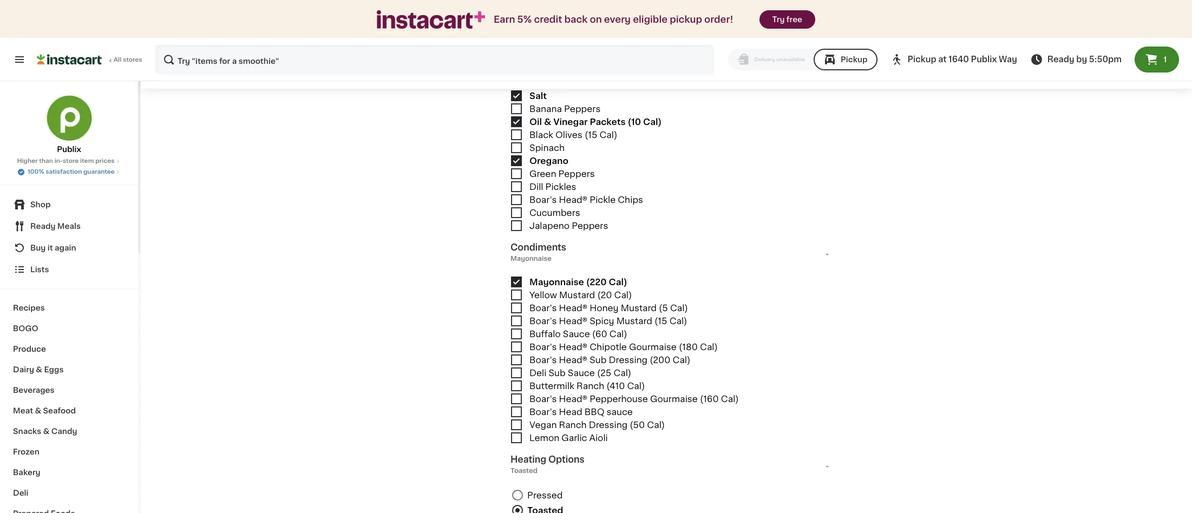 Task type: locate. For each thing, give the bounding box(es) containing it.
2 boar's from the top
[[529, 303, 557, 312]]

1 vertical spatial mustard
[[621, 303, 657, 312]]

sub up buttermilk
[[549, 368, 566, 377]]

head® down yellow mustard (20 cal)
[[559, 303, 587, 312]]

1 boar's from the top
[[529, 195, 557, 204]]

mayonnaise inside condiments mayonnaise
[[511, 255, 552, 262]]

mayonnaise down condiments
[[511, 255, 552, 262]]

pickup inside button
[[841, 56, 868, 63]]

at
[[938, 55, 947, 63]]

1 vertical spatial deli
[[529, 368, 546, 377]]

dressing down boar's head® chipotle gourmaise (180 cal)
[[609, 355, 648, 364]]

1 vertical spatial ranch
[[559, 420, 587, 429]]

jalapeno
[[529, 221, 570, 230]]

100% satisfaction guarantee
[[28, 169, 115, 175]]

0 vertical spatial mayonnaise
[[511, 255, 552, 262]]

head® up head
[[559, 394, 587, 403]]

2 black from the top
[[529, 130, 553, 139]]

& left the candy
[[43, 428, 49, 435]]

&
[[544, 117, 551, 126], [36, 366, 42, 374], [35, 407, 41, 415], [43, 428, 49, 435]]

all
[[114, 57, 121, 63]]

3 boar's from the top
[[529, 316, 557, 325]]

0 vertical spatial ready
[[1047, 55, 1074, 63]]

sub
[[318, 56, 337, 64], [590, 355, 607, 364], [549, 368, 566, 377]]

1 vertical spatial sauce
[[568, 368, 595, 377]]

5 head® from the top
[[559, 355, 587, 364]]

lists
[[30, 266, 49, 273]]

0 horizontal spatial deli
[[13, 489, 28, 497]]

chips
[[618, 195, 643, 204]]

spicy
[[590, 316, 614, 325]]

yellow
[[529, 290, 557, 299]]

0 vertical spatial (5
[[563, 65, 572, 74]]

black down onions
[[529, 78, 554, 87]]

bogo
[[13, 325, 38, 332]]

recipes
[[13, 304, 45, 312]]

boar's head bbq sauce
[[529, 407, 633, 416]]

bakery
[[13, 469, 40, 476]]

ranch for buttermilk
[[577, 381, 604, 390]]

pickup at 1640 publix way
[[908, 55, 1017, 63]]

1 horizontal spatial deli
[[218, 56, 237, 64]]

& left eggs
[[36, 366, 42, 374]]

None search field
[[155, 44, 714, 75]]

onions (5 cal)
[[529, 65, 592, 74]]

head
[[559, 407, 582, 416]]

sub inside publix deli chicken tender sub $7.87 each
[[318, 56, 337, 64]]

pickle
[[590, 195, 616, 204]]

shop link
[[6, 194, 132, 215]]

tender
[[282, 56, 316, 64]]

2 vertical spatial deli
[[13, 489, 28, 497]]

eligible
[[633, 15, 668, 24]]

0 vertical spatial deli
[[218, 56, 237, 64]]

sub right tender
[[318, 56, 337, 64]]

0 vertical spatial gourmaise
[[629, 342, 677, 351]]

& right the meat
[[35, 407, 41, 415]]

deli up each
[[218, 56, 237, 64]]

gourmaise
[[629, 342, 677, 351], [650, 394, 698, 403]]

it
[[48, 244, 53, 252]]

dairy & eggs
[[13, 366, 64, 374]]

0 vertical spatial black
[[529, 78, 554, 87]]

all stores link
[[37, 44, 143, 75]]

6 head® from the top
[[559, 394, 587, 403]]

boar's head® honey mustard (5 cal)
[[529, 303, 688, 312]]

boar's for boar's head bbq sauce
[[529, 407, 557, 416]]

0 vertical spatial sauce
[[563, 329, 590, 338]]

1 black from the top
[[529, 78, 554, 87]]

1 vertical spatial peppers
[[558, 169, 595, 178]]

pickup inside popup button
[[908, 55, 936, 63]]

0 horizontal spatial pickup
[[841, 56, 868, 63]]

yellow mustard (20 cal)
[[529, 290, 632, 299]]

deli
[[218, 56, 237, 64], [529, 368, 546, 377], [13, 489, 28, 497]]

boar's
[[529, 195, 557, 204], [529, 303, 557, 312], [529, 316, 557, 325], [529, 342, 557, 351], [529, 355, 557, 364], [529, 394, 557, 403], [529, 407, 557, 416]]

(200
[[650, 355, 670, 364]]

2 head® from the top
[[559, 303, 587, 312]]

1 vertical spatial ready
[[30, 223, 55, 230]]

sauce left (60
[[563, 329, 590, 338]]

peppers for jalapeno peppers
[[572, 221, 608, 230]]

instacart logo image
[[37, 53, 102, 66]]

sauce up buttermilk ranch (410 cal)
[[568, 368, 595, 377]]

pickup for pickup at 1640 publix way
[[908, 55, 936, 63]]

deli for deli sub sauce (25 cal)
[[529, 368, 546, 377]]

selections
[[516, 17, 551, 24]]

olives
[[555, 130, 582, 139]]

buy
[[30, 244, 46, 252]]

lettuce
[[529, 39, 564, 48]]

publix up $7.87
[[185, 56, 216, 64]]

vegan
[[529, 420, 557, 429]]

1 vertical spatial black
[[529, 130, 553, 139]]

ranch down deli sub sauce (25 cal)
[[577, 381, 604, 390]]

1 horizontal spatial pickup
[[908, 55, 936, 63]]

deli sub sauce (25 cal)
[[529, 368, 631, 377]]

2 vertical spatial mustard
[[616, 316, 652, 325]]

2 vertical spatial sub
[[549, 368, 566, 377]]

(180
[[679, 342, 698, 351]]

condiments mayonnaise
[[511, 243, 566, 262]]

cal)
[[574, 65, 592, 74], [643, 117, 662, 126], [600, 130, 617, 139], [609, 277, 627, 286], [614, 290, 632, 299], [670, 303, 688, 312], [669, 316, 687, 325], [609, 329, 627, 338], [700, 342, 718, 351], [673, 355, 690, 364], [614, 368, 631, 377], [627, 381, 645, 390], [721, 394, 739, 403], [647, 420, 665, 429]]

head® for honey
[[559, 303, 587, 312]]

publix inside publix deli chicken tender sub $7.87 each
[[185, 56, 216, 64]]

(160
[[700, 394, 719, 403]]

mustard for honey
[[621, 303, 657, 312]]

2 vertical spatial peppers
[[572, 221, 608, 230]]

4 head® from the top
[[559, 342, 587, 351]]

black down oil
[[529, 130, 553, 139]]

head® up deli sub sauce (25 cal)
[[559, 355, 587, 364]]

publix deli chicken tender sub $7.87 each
[[185, 56, 337, 76]]

publix for publix deli chicken tender sub $7.87 each
[[185, 56, 216, 64]]

mayonnaise up yellow
[[529, 277, 584, 286]]

peppers up the pickles
[[558, 169, 595, 178]]

publix for publix
[[57, 146, 81, 153]]

toppings
[[511, 5, 552, 13]]

1 vertical spatial (15
[[655, 316, 667, 325]]

4 boar's from the top
[[529, 342, 557, 351]]

7 boar's from the top
[[529, 407, 557, 416]]

mustard up "boar's head® spicy mustard (15 cal)"
[[621, 303, 657, 312]]

1 vertical spatial sub
[[590, 355, 607, 364]]

express icon image
[[377, 11, 485, 28]]

(15 down oil & vinegar packets (10 cal)
[[585, 130, 597, 139]]

0 horizontal spatial publix
[[57, 146, 81, 153]]

ready meals button
[[6, 215, 132, 237]]

5:50pm
[[1089, 55, 1122, 63]]

each
[[215, 68, 238, 76]]

guarantee
[[83, 169, 115, 175]]

pickup button
[[814, 49, 877, 70]]

buffalo
[[529, 329, 561, 338]]

(410
[[606, 381, 625, 390]]

jalapeno peppers
[[529, 221, 608, 230]]

1 horizontal spatial publix
[[185, 56, 216, 64]]

(60
[[592, 329, 607, 338]]

6 boar's from the top
[[529, 394, 557, 403]]

ranch for vegan
[[559, 420, 587, 429]]

(5 up pepper
[[563, 65, 572, 74]]

ready inside 'link'
[[1047, 55, 1074, 63]]

sauce
[[563, 329, 590, 338], [568, 368, 595, 377]]

dressing up aioli
[[589, 420, 628, 429]]

pickup
[[670, 15, 702, 24]]

& for dairy
[[36, 366, 42, 374]]

5 boar's from the top
[[529, 355, 557, 364]]

back
[[564, 15, 588, 24]]

2 horizontal spatial sub
[[590, 355, 607, 364]]

0 vertical spatial (15
[[585, 130, 597, 139]]

1 horizontal spatial ready
[[1047, 55, 1074, 63]]

0 vertical spatial mustard
[[559, 290, 595, 299]]

sub up (25
[[590, 355, 607, 364]]

head® up buffalo sauce (60 cal)
[[559, 316, 587, 325]]

dressing
[[609, 355, 648, 364], [589, 420, 628, 429]]

publix left the way
[[971, 55, 997, 63]]

meat & seafood link
[[6, 401, 132, 421]]

0 horizontal spatial sub
[[318, 56, 337, 64]]

ready
[[1047, 55, 1074, 63], [30, 223, 55, 230]]

publix up "store"
[[57, 146, 81, 153]]

ranch
[[577, 381, 604, 390], [559, 420, 587, 429]]

higher
[[17, 158, 38, 164]]

banana peppers
[[529, 104, 601, 113]]

head® down buffalo sauce (60 cal)
[[559, 342, 587, 351]]

mustard up boar's head® chipotle gourmaise (180 cal)
[[616, 316, 652, 325]]

aioli
[[589, 433, 608, 442]]

peppers
[[564, 104, 601, 113], [558, 169, 595, 178], [572, 221, 608, 230]]

2 horizontal spatial publix
[[971, 55, 997, 63]]

pickles
[[545, 182, 576, 191]]

(5 up (200
[[659, 303, 668, 312]]

deli up buttermilk
[[529, 368, 546, 377]]

boar's for boar's head® pickle chips
[[529, 195, 557, 204]]

black olives (15 cal)
[[529, 130, 617, 139]]

3 head® from the top
[[559, 316, 587, 325]]

black for black pepper
[[529, 78, 554, 87]]

garlic
[[562, 433, 587, 442]]

toppings 5 selections
[[511, 5, 552, 24]]

& for oil
[[544, 117, 551, 126]]

(15 up (200
[[655, 316, 667, 325]]

ready down shop
[[30, 223, 55, 230]]

1 vertical spatial gourmaise
[[650, 394, 698, 403]]

gourmaise up (200
[[629, 342, 677, 351]]

on
[[590, 15, 602, 24]]

gourmaise left (160
[[650, 394, 698, 403]]

0 horizontal spatial (15
[[585, 130, 597, 139]]

boar's for boar's head® pepperhouse gourmaise (160 cal)
[[529, 394, 557, 403]]

ready inside popup button
[[30, 223, 55, 230]]

boar's for boar's head® chipotle gourmaise (180 cal)
[[529, 342, 557, 351]]

ranch up garlic
[[559, 420, 587, 429]]

1 horizontal spatial (5
[[659, 303, 668, 312]]

(5
[[563, 65, 572, 74], [659, 303, 668, 312]]

(25
[[597, 368, 611, 377]]

green
[[529, 169, 556, 178]]

(50
[[630, 420, 645, 429]]

oregano
[[529, 156, 568, 165]]

0 horizontal spatial (5
[[563, 65, 572, 74]]

black
[[529, 78, 554, 87], [529, 130, 553, 139]]

mustard down mayonnaise (220 cal)
[[559, 290, 595, 299]]

2 horizontal spatial deli
[[529, 368, 546, 377]]

& right oil
[[544, 117, 551, 126]]

mustard for spicy
[[616, 316, 652, 325]]

0 horizontal spatial ready
[[30, 223, 55, 230]]

peppers for green peppers
[[558, 169, 595, 178]]

head® down the pickles
[[559, 195, 587, 204]]

ready left 'by' in the right of the page
[[1047, 55, 1074, 63]]

peppers up vinegar
[[564, 104, 601, 113]]

1 head® from the top
[[559, 195, 587, 204]]

0 vertical spatial ranch
[[577, 381, 604, 390]]

lemon
[[529, 433, 559, 442]]

0 vertical spatial sub
[[318, 56, 337, 64]]

1 horizontal spatial (15
[[655, 316, 667, 325]]

candy
[[51, 428, 77, 435]]

0 vertical spatial peppers
[[564, 104, 601, 113]]

deli down bakery
[[13, 489, 28, 497]]

salt
[[529, 91, 547, 100]]

again
[[55, 244, 76, 252]]

peppers down the boar's head® pickle chips
[[572, 221, 608, 230]]



Task type: vqa. For each thing, say whether or not it's contained in the screenshot.
"CVS®"
no



Task type: describe. For each thing, give the bounding box(es) containing it.
0 vertical spatial dressing
[[609, 355, 648, 364]]

boar's head® spicy mustard (15 cal)
[[529, 316, 687, 325]]

beverages
[[13, 387, 54, 394]]

frozen link
[[6, 442, 132, 462]]

black for black olives (15 cal)
[[529, 130, 553, 139]]

service type group
[[728, 49, 877, 70]]

try free
[[772, 16, 802, 23]]

vegan ranch dressing (50 cal)
[[529, 420, 665, 429]]

head® for chipotle
[[559, 342, 587, 351]]

lemon garlic aioli
[[529, 433, 608, 442]]

pickup for pickup
[[841, 56, 868, 63]]

1640
[[949, 55, 969, 63]]

ready for ready meals
[[30, 223, 55, 230]]

oil & vinegar packets (10 cal)
[[529, 117, 662, 126]]

packets
[[590, 117, 626, 126]]

in-
[[54, 158, 63, 164]]

cucumbers
[[529, 208, 580, 217]]

store
[[63, 158, 79, 164]]

buy it again
[[30, 244, 76, 252]]

earn 5% credit back on every eligible pickup order!
[[494, 15, 733, 24]]

ready meals
[[30, 223, 81, 230]]

1 vertical spatial mayonnaise
[[529, 277, 584, 286]]

publix logo image
[[45, 94, 93, 142]]

boar's head® pickle chips
[[529, 195, 643, 204]]

dairy
[[13, 366, 34, 374]]

head® for pepperhouse
[[559, 394, 587, 403]]

by
[[1076, 55, 1087, 63]]

head® for spicy
[[559, 316, 587, 325]]

bogo link
[[6, 318, 132, 339]]

lists link
[[6, 259, 132, 280]]

bakery link
[[6, 462, 132, 483]]

buttermilk
[[529, 381, 574, 390]]

satisfaction
[[46, 169, 82, 175]]

1 button
[[1135, 47, 1179, 73]]

beverages link
[[6, 380, 132, 401]]

boar's head® pepperhouse gourmaise (160 cal)
[[529, 394, 739, 403]]

higher than in-store item prices
[[17, 158, 115, 164]]

produce link
[[6, 339, 132, 359]]

credit
[[534, 15, 562, 24]]

item
[[80, 158, 94, 164]]

pepper
[[556, 78, 589, 87]]

1 vertical spatial (5
[[659, 303, 668, 312]]

5%
[[517, 15, 532, 24]]

eggs
[[44, 366, 64, 374]]

snacks & candy link
[[6, 421, 132, 442]]

1 vertical spatial dressing
[[589, 420, 628, 429]]

& for snacks
[[43, 428, 49, 435]]

banana
[[529, 104, 562, 113]]

ready by 5:50pm
[[1047, 55, 1122, 63]]

than
[[39, 158, 53, 164]]

gourmaise for pepperhouse
[[650, 394, 698, 403]]

head® for sub
[[559, 355, 587, 364]]

onions
[[529, 65, 561, 74]]

dairy & eggs link
[[6, 359, 132, 380]]

& for meat
[[35, 407, 41, 415]]

ready by 5:50pm link
[[1030, 53, 1122, 66]]

snacks
[[13, 428, 41, 435]]

ready for ready by 5:50pm
[[1047, 55, 1074, 63]]

Search field
[[156, 45, 713, 74]]

boar's for boar's head® sub dressing (200 cal)
[[529, 355, 557, 364]]

boar's head® sub dressing (200 cal)
[[529, 355, 690, 364]]

oil
[[529, 117, 542, 126]]

dill pickles
[[529, 182, 576, 191]]

pepperhouse
[[590, 394, 648, 403]]

buy it again link
[[6, 237, 132, 259]]

gourmaise for chipotle
[[629, 342, 677, 351]]

meat & seafood
[[13, 407, 76, 415]]

head® for pickle
[[559, 195, 587, 204]]

honey
[[590, 303, 619, 312]]

deli inside publix deli chicken tender sub $7.87 each
[[218, 56, 237, 64]]

boar's for boar's head® spicy mustard (15 cal)
[[529, 316, 557, 325]]

higher than in-store item prices link
[[17, 157, 121, 166]]

pressed
[[527, 491, 563, 499]]

publix link
[[45, 94, 93, 155]]

peppers for banana peppers
[[564, 104, 601, 113]]

(10
[[628, 117, 641, 126]]

publix inside popup button
[[971, 55, 997, 63]]

pickup at 1640 publix way button
[[890, 44, 1017, 75]]

all stores
[[114, 57, 142, 63]]

prices
[[95, 158, 115, 164]]

sauce
[[607, 407, 633, 416]]

stores
[[123, 57, 142, 63]]

seafood
[[43, 407, 76, 415]]

vinegar
[[553, 117, 588, 126]]

1 horizontal spatial sub
[[549, 368, 566, 377]]

(220
[[586, 277, 607, 286]]

5
[[511, 17, 515, 24]]

dill
[[529, 182, 543, 191]]

deli for deli
[[13, 489, 28, 497]]

100% satisfaction guarantee button
[[17, 166, 121, 176]]

boar's for boar's head® honey mustard (5 cal)
[[529, 303, 557, 312]]

buffalo sauce (60 cal)
[[529, 329, 627, 338]]

chicken
[[239, 56, 280, 64]]



